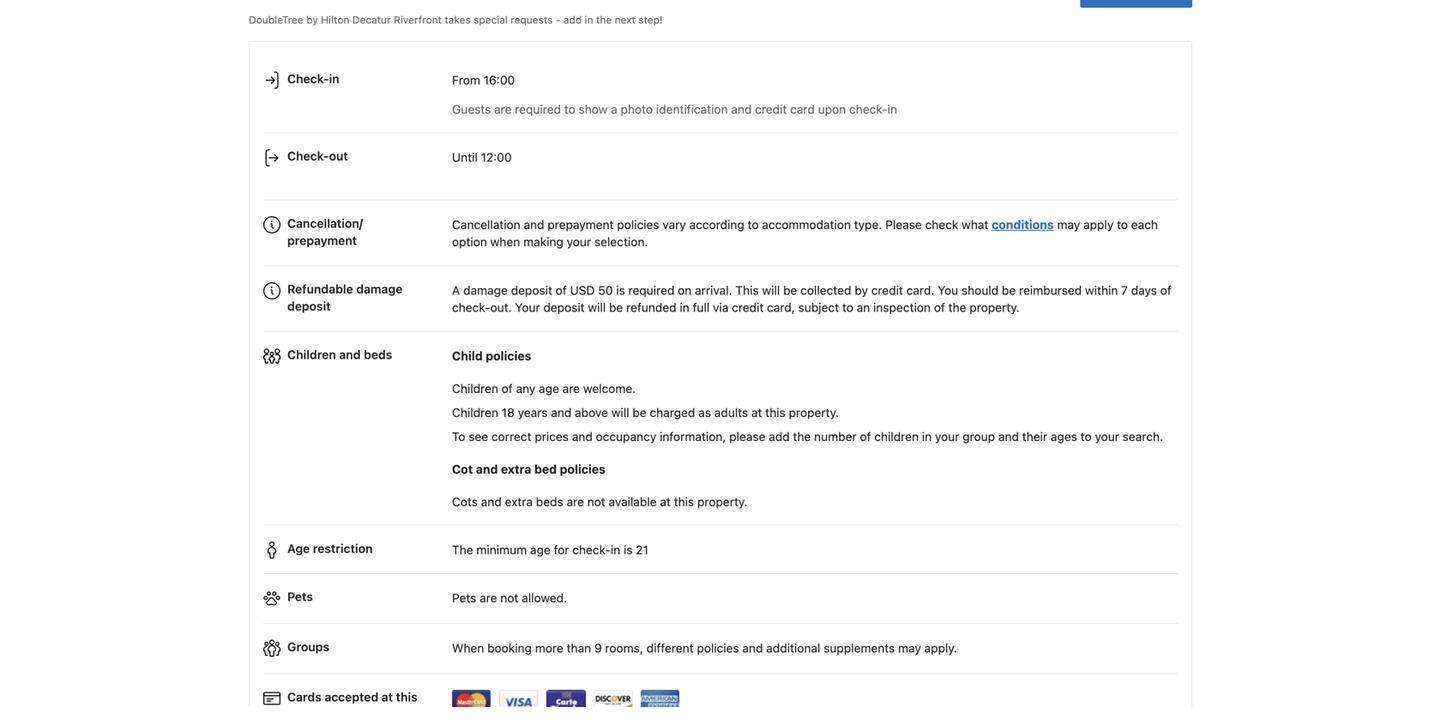 Task type: describe. For each thing, give the bounding box(es) containing it.
are up for
[[567, 495, 584, 509]]

what
[[962, 218, 989, 232]]

apply
[[1084, 218, 1114, 232]]

2 vertical spatial the
[[793, 429, 811, 444]]

deposit for refundable
[[288, 299, 331, 313]]

above
[[575, 405, 608, 420]]

of left any
[[502, 381, 513, 396]]

extra for beds
[[505, 495, 533, 509]]

number
[[815, 429, 857, 444]]

check- for out
[[288, 149, 329, 163]]

children for children 18 years and above will be charged as adults at this property.
[[452, 405, 499, 420]]

years
[[518, 405, 548, 420]]

discover image
[[594, 690, 633, 707]]

cots and extra beds are not available at this property.
[[452, 495, 748, 509]]

required inside a damage deposit of usd 50 is required on arrival. this will be collected by credit card. you should be reimbursed within 7 days of check-out. your deposit will be refunded in full via credit card, subject to an inspection of the property.
[[629, 283, 675, 298]]

more
[[535, 641, 564, 655]]

1 horizontal spatial your
[[935, 429, 960, 444]]

inspection
[[874, 301, 931, 315]]

until 12:00
[[452, 150, 512, 164]]

damage for a
[[464, 283, 508, 298]]

according
[[690, 218, 745, 232]]

by inside a damage deposit of usd 50 is required on arrival. this will be collected by credit card. you should be reimbursed within 7 days of check-out. your deposit will be refunded in full via credit card, subject to an inspection of the property.
[[855, 283, 868, 298]]

to
[[452, 429, 466, 444]]

the
[[452, 543, 473, 557]]

and right cots
[[481, 495, 502, 509]]

a damage deposit of usd 50 is required on arrival. this will be collected by credit card. you should be reimbursed within 7 days of check-out. your deposit will be refunded in full via credit card, subject to an inspection of the property.
[[452, 283, 1172, 315]]

policies up cots and extra beds are not available at this property.
[[560, 462, 606, 476]]

is for required
[[616, 283, 625, 298]]

your inside may apply to each option when making your selection.
[[567, 235, 591, 249]]

type.
[[855, 218, 883, 232]]

1 horizontal spatial add
[[769, 429, 790, 444]]

minimum
[[477, 543, 527, 557]]

welcome.
[[584, 381, 636, 396]]

from 16:00
[[452, 73, 515, 87]]

check
[[926, 218, 959, 232]]

cancellation/ prepayment
[[288, 216, 363, 248]]

riverfront
[[394, 14, 442, 26]]

next
[[615, 14, 636, 26]]

1 vertical spatial not
[[501, 591, 519, 605]]

to inside may apply to each option when making your selection.
[[1117, 218, 1129, 232]]

of down you
[[934, 301, 946, 315]]

1 horizontal spatial this
[[674, 495, 694, 509]]

their
[[1023, 429, 1048, 444]]

cot
[[452, 462, 473, 476]]

0 horizontal spatial required
[[515, 102, 561, 116]]

as
[[699, 405, 711, 420]]

2 horizontal spatial this
[[766, 405, 786, 420]]

show
[[579, 102, 608, 116]]

out.
[[491, 301, 512, 315]]

in left 21
[[611, 543, 621, 557]]

full
[[693, 301, 710, 315]]

to right ages
[[1081, 429, 1092, 444]]

12:00
[[481, 150, 512, 164]]

of left usd
[[556, 283, 567, 298]]

0 vertical spatial not
[[588, 495, 606, 509]]

and right identification
[[732, 102, 752, 116]]

0 vertical spatial age
[[539, 381, 559, 396]]

guests are required to show a photo identification and credit card upon check-in
[[452, 102, 898, 116]]

a
[[611, 102, 618, 116]]

in right children
[[922, 429, 932, 444]]

children
[[875, 429, 919, 444]]

this inside cards accepted at this hotel
[[396, 690, 418, 704]]

accommodation
[[762, 218, 851, 232]]

apply.
[[925, 641, 958, 655]]

please
[[886, 218, 922, 232]]

reimbursed
[[1020, 283, 1082, 298]]

supplements
[[824, 641, 895, 655]]

0 horizontal spatial the
[[596, 14, 612, 26]]

special
[[474, 14, 508, 26]]

you
[[938, 283, 959, 298]]

decatur
[[353, 14, 391, 26]]

2 horizontal spatial check-
[[850, 102, 888, 116]]

usd
[[570, 283, 595, 298]]

upon
[[818, 102, 846, 116]]

a
[[452, 283, 460, 298]]

allowed.
[[522, 591, 567, 605]]

see
[[469, 429, 488, 444]]

at inside cards accepted at this hotel
[[382, 690, 393, 704]]

cancellation/
[[288, 216, 363, 230]]

are down minimum
[[480, 591, 497, 605]]

and up making
[[524, 218, 545, 232]]

policies up selection.
[[617, 218, 660, 232]]

2 horizontal spatial at
[[752, 405, 762, 420]]

pets are not allowed.
[[452, 591, 567, 605]]

0 vertical spatial by
[[306, 14, 318, 26]]

and up prices
[[551, 405, 572, 420]]

when booking more than 9 rooms, different policies and additional supplements may apply.
[[452, 641, 958, 655]]

from
[[452, 73, 481, 87]]

2 horizontal spatial your
[[1095, 429, 1120, 444]]

in down hilton
[[329, 72, 340, 86]]

group
[[963, 429, 996, 444]]

child policies
[[452, 349, 532, 363]]

cards
[[288, 690, 322, 704]]

card,
[[767, 301, 795, 315]]

be up card,
[[784, 283, 798, 298]]

be right should
[[1002, 283, 1016, 298]]

when
[[452, 641, 484, 655]]

doubletree
[[249, 14, 304, 26]]

selection.
[[595, 235, 648, 249]]

1 vertical spatial will
[[588, 301, 606, 315]]

until
[[452, 150, 478, 164]]

children 18 years and above will be charged as adults at this property.
[[452, 405, 839, 420]]

1 vertical spatial age
[[530, 543, 551, 557]]

9
[[595, 641, 602, 655]]

carte blanche image
[[547, 690, 586, 707]]

check- inside a damage deposit of usd 50 is required on arrival. this will be collected by credit card. you should be reimbursed within 7 days of check-out. your deposit will be refunded in full via credit card, subject to an inspection of the property.
[[452, 301, 491, 315]]

refunded
[[627, 301, 677, 315]]

in inside a damage deposit of usd 50 is required on arrival. this will be collected by credit card. you should be reimbursed within 7 days of check-out. your deposit will be refunded in full via credit card, subject to an inspection of the property.
[[680, 301, 690, 315]]

pets for pets are not allowed.
[[452, 591, 477, 605]]

when
[[491, 235, 520, 249]]

age
[[288, 542, 310, 556]]

any
[[516, 381, 536, 396]]

0 horizontal spatial beds
[[364, 347, 392, 362]]

option
[[452, 235, 487, 249]]

may apply to each option when making your selection.
[[452, 218, 1159, 249]]

card
[[791, 102, 815, 116]]

to right according
[[748, 218, 759, 232]]

pets for pets
[[288, 590, 313, 604]]

should
[[962, 283, 999, 298]]

to inside a damage deposit of usd 50 is required on arrival. this will be collected by credit card. you should be reimbursed within 7 days of check-out. your deposit will be refunded in full via credit card, subject to an inspection of the property.
[[843, 301, 854, 315]]

out
[[329, 149, 348, 163]]

cancellation
[[452, 218, 521, 232]]

prices
[[535, 429, 569, 444]]

to left the show
[[565, 102, 576, 116]]

collected
[[801, 283, 852, 298]]

on
[[678, 283, 692, 298]]

booking
[[488, 641, 532, 655]]



Task type: locate. For each thing, give the bounding box(es) containing it.
at right available
[[660, 495, 671, 509]]

2 vertical spatial this
[[396, 690, 418, 704]]

prepayment up making
[[548, 218, 614, 232]]

0 horizontal spatial pets
[[288, 590, 313, 604]]

property. up to see correct prices and occupancy information, please add the number of children in your group and their ages to your search.
[[789, 405, 839, 420]]

beds down the bed in the left of the page
[[536, 495, 564, 509]]

is
[[616, 283, 625, 298], [624, 543, 633, 557]]

0 horizontal spatial at
[[382, 690, 393, 704]]

children for children of any age are welcome.
[[452, 381, 499, 396]]

mastercard image
[[452, 690, 492, 707]]

1 vertical spatial at
[[660, 495, 671, 509]]

2 horizontal spatial property.
[[970, 301, 1020, 315]]

policies up any
[[486, 349, 532, 363]]

identification
[[656, 102, 728, 116]]

0 horizontal spatial by
[[306, 14, 318, 26]]

will
[[762, 283, 780, 298], [588, 301, 606, 315], [612, 405, 630, 420]]

1 horizontal spatial will
[[612, 405, 630, 420]]

property.
[[970, 301, 1020, 315], [789, 405, 839, 420], [698, 495, 748, 509]]

2 vertical spatial check-
[[573, 543, 611, 557]]

check- up cancellation/
[[288, 149, 329, 163]]

1 vertical spatial children
[[452, 381, 499, 396]]

1 horizontal spatial damage
[[464, 283, 508, 298]]

deposit inside refundable damage deposit
[[288, 299, 331, 313]]

check-
[[850, 102, 888, 116], [452, 301, 491, 315], [573, 543, 611, 557]]

pets down the
[[452, 591, 477, 605]]

children and beds
[[288, 347, 392, 362]]

1 vertical spatial by
[[855, 283, 868, 298]]

credit up inspection
[[872, 283, 904, 298]]

1 vertical spatial property.
[[789, 405, 839, 420]]

the inside a damage deposit of usd 50 is required on arrival. this will be collected by credit card. you should be reimbursed within 7 days of check-out. your deposit will be refunded in full via credit card, subject to an inspection of the property.
[[949, 301, 967, 315]]

at
[[752, 405, 762, 420], [660, 495, 671, 509], [382, 690, 393, 704]]

2 vertical spatial children
[[452, 405, 499, 420]]

check-
[[288, 72, 329, 86], [288, 149, 329, 163]]

property. down should
[[970, 301, 1020, 315]]

in right -
[[585, 14, 594, 26]]

check- down hilton
[[288, 72, 329, 86]]

may inside may apply to each option when making your selection.
[[1058, 218, 1081, 232]]

bed
[[535, 462, 557, 476]]

1 vertical spatial beds
[[536, 495, 564, 509]]

to see correct prices and occupancy information, please add the number of children in your group and their ages to your search.
[[452, 429, 1164, 444]]

within
[[1086, 283, 1119, 298]]

ages
[[1051, 429, 1078, 444]]

in
[[585, 14, 594, 26], [329, 72, 340, 86], [888, 102, 898, 116], [680, 301, 690, 315], [922, 429, 932, 444], [611, 543, 621, 557]]

of right days
[[1161, 283, 1172, 298]]

step!
[[639, 14, 663, 26]]

1 vertical spatial check-
[[288, 149, 329, 163]]

are down 16:00
[[494, 102, 512, 116]]

may
[[1058, 218, 1081, 232], [899, 641, 922, 655]]

children for children and beds
[[288, 347, 336, 362]]

beds
[[364, 347, 392, 362], [536, 495, 564, 509]]

add right -
[[564, 14, 582, 26]]

check- right upon
[[850, 102, 888, 116]]

by left hilton
[[306, 14, 318, 26]]

credit
[[755, 102, 787, 116], [872, 283, 904, 298], [732, 301, 764, 315]]

of right 'number'
[[860, 429, 872, 444]]

and right cot
[[476, 462, 498, 476]]

policies up accepted payment methods and conditions element
[[697, 641, 739, 655]]

check- down a
[[452, 301, 491, 315]]

for
[[554, 543, 569, 557]]

deposit for a
[[511, 283, 553, 298]]

1 vertical spatial prepayment
[[288, 233, 357, 248]]

0 horizontal spatial check-
[[452, 301, 491, 315]]

requests
[[511, 14, 553, 26]]

16:00
[[484, 73, 515, 87]]

please
[[730, 429, 766, 444]]

required
[[515, 102, 561, 116], [629, 283, 675, 298]]

1 horizontal spatial at
[[660, 495, 671, 509]]

visa image
[[499, 690, 539, 707]]

may left apply
[[1058, 218, 1081, 232]]

0 horizontal spatial your
[[567, 235, 591, 249]]

0 vertical spatial this
[[766, 405, 786, 420]]

damage
[[356, 282, 403, 296], [464, 283, 508, 298]]

18
[[502, 405, 515, 420]]

1 vertical spatial add
[[769, 429, 790, 444]]

1 horizontal spatial required
[[629, 283, 675, 298]]

is right 50
[[616, 283, 625, 298]]

0 vertical spatial add
[[564, 14, 582, 26]]

damage up out.
[[464, 283, 508, 298]]

0 horizontal spatial this
[[396, 690, 418, 704]]

guests
[[452, 102, 491, 116]]

age left for
[[530, 543, 551, 557]]

0 vertical spatial children
[[288, 347, 336, 362]]

occupancy
[[596, 429, 657, 444]]

pets down age
[[288, 590, 313, 604]]

1 vertical spatial check-
[[452, 301, 491, 315]]

0 vertical spatial at
[[752, 405, 762, 420]]

will down 50
[[588, 301, 606, 315]]

charged
[[650, 405, 696, 420]]

of
[[556, 283, 567, 298], [1161, 283, 1172, 298], [934, 301, 946, 315], [502, 381, 513, 396], [860, 429, 872, 444]]

your left group
[[935, 429, 960, 444]]

2 horizontal spatial the
[[949, 301, 967, 315]]

be up the occupancy
[[633, 405, 647, 420]]

in right upon
[[888, 102, 898, 116]]

credit left card
[[755, 102, 787, 116]]

refundable
[[288, 282, 353, 296]]

days
[[1132, 283, 1158, 298]]

via
[[713, 301, 729, 315]]

0 vertical spatial is
[[616, 283, 625, 298]]

0 horizontal spatial may
[[899, 641, 922, 655]]

1 vertical spatial the
[[949, 301, 967, 315]]

this
[[736, 283, 759, 298]]

and
[[732, 102, 752, 116], [524, 218, 545, 232], [339, 347, 361, 362], [551, 405, 572, 420], [572, 429, 593, 444], [999, 429, 1020, 444], [476, 462, 498, 476], [481, 495, 502, 509], [743, 641, 763, 655]]

is left 21
[[624, 543, 633, 557]]

1 check- from the top
[[288, 72, 329, 86]]

required up refunded
[[629, 283, 675, 298]]

0 vertical spatial property.
[[970, 301, 1020, 315]]

property. inside a damage deposit of usd 50 is required on arrival. this will be collected by credit card. you should be reimbursed within 7 days of check-out. your deposit will be refunded in full via credit card, subject to an inspection of the property.
[[970, 301, 1020, 315]]

to left each
[[1117, 218, 1129, 232]]

policies
[[617, 218, 660, 232], [486, 349, 532, 363], [560, 462, 606, 476], [697, 641, 739, 655]]

0 horizontal spatial property.
[[698, 495, 748, 509]]

to left an
[[843, 301, 854, 315]]

and left additional
[[743, 641, 763, 655]]

0 horizontal spatial damage
[[356, 282, 403, 296]]

children down refundable damage deposit
[[288, 347, 336, 362]]

extra down cot and extra bed policies
[[505, 495, 533, 509]]

search.
[[1123, 429, 1164, 444]]

0 vertical spatial may
[[1058, 218, 1081, 232]]

to
[[565, 102, 576, 116], [748, 218, 759, 232], [1117, 218, 1129, 232], [843, 301, 854, 315], [1081, 429, 1092, 444]]

1 vertical spatial may
[[899, 641, 922, 655]]

prepayment inside cancellation/ prepayment
[[288, 233, 357, 248]]

1 vertical spatial credit
[[872, 283, 904, 298]]

this right available
[[674, 495, 694, 509]]

1 vertical spatial this
[[674, 495, 694, 509]]

adults
[[715, 405, 749, 420]]

children of any age are welcome.
[[452, 381, 636, 396]]

1 vertical spatial required
[[629, 283, 675, 298]]

0 vertical spatial credit
[[755, 102, 787, 116]]

children down the child
[[452, 381, 499, 396]]

0 vertical spatial check-
[[288, 72, 329, 86]]

0 vertical spatial check-
[[850, 102, 888, 116]]

card.
[[907, 283, 935, 298]]

children up "see"
[[452, 405, 499, 420]]

this up please
[[766, 405, 786, 420]]

deposit up the 'your' on the top of page
[[511, 283, 553, 298]]

2 vertical spatial will
[[612, 405, 630, 420]]

the minimum age for check-in is 21
[[452, 543, 649, 557]]

children
[[288, 347, 336, 362], [452, 381, 499, 396], [452, 405, 499, 420]]

cancellation and prepayment policies vary according to accommodation type. please check what conditions
[[452, 218, 1054, 232]]

prepayment down cancellation/
[[288, 233, 357, 248]]

photo
[[621, 102, 653, 116]]

0 vertical spatial extra
[[501, 462, 532, 476]]

0 vertical spatial will
[[762, 283, 780, 298]]

not left available
[[588, 495, 606, 509]]

at right adults at the bottom of the page
[[752, 405, 762, 420]]

2 horizontal spatial will
[[762, 283, 780, 298]]

is inside a damage deposit of usd 50 is required on arrival. this will be collected by credit card. you should be reimbursed within 7 days of check-out. your deposit will be refunded in full via credit card, subject to an inspection of the property.
[[616, 283, 625, 298]]

refundable damage deposit
[[288, 282, 403, 313]]

damage inside refundable damage deposit
[[356, 282, 403, 296]]

extra left the bed in the left of the page
[[501, 462, 532, 476]]

your
[[515, 301, 540, 315]]

the down you
[[949, 301, 967, 315]]

property. down please
[[698, 495, 748, 509]]

age right any
[[539, 381, 559, 396]]

credit down this on the right of the page
[[732, 301, 764, 315]]

1 horizontal spatial may
[[1058, 218, 1081, 232]]

this right accepted
[[396, 690, 418, 704]]

conditions link
[[992, 218, 1054, 232]]

extra for bed
[[501, 462, 532, 476]]

your
[[567, 235, 591, 249], [935, 429, 960, 444], [1095, 429, 1120, 444]]

1 horizontal spatial beds
[[536, 495, 564, 509]]

your left search.
[[1095, 429, 1120, 444]]

0 vertical spatial prepayment
[[548, 218, 614, 232]]

-
[[556, 14, 561, 26]]

are up above
[[563, 381, 580, 396]]

1 horizontal spatial check-
[[573, 543, 611, 557]]

hotel
[[288, 707, 317, 707]]

be down 50
[[609, 301, 623, 315]]

0 vertical spatial beds
[[364, 347, 392, 362]]

than
[[567, 641, 591, 655]]

0 horizontal spatial add
[[564, 14, 582, 26]]

check- right for
[[573, 543, 611, 557]]

vary
[[663, 218, 686, 232]]

1 horizontal spatial by
[[855, 283, 868, 298]]

arrival.
[[695, 283, 733, 298]]

will up the occupancy
[[612, 405, 630, 420]]

2 check- from the top
[[288, 149, 329, 163]]

1 horizontal spatial prepayment
[[548, 218, 614, 232]]

add right please
[[769, 429, 790, 444]]

damage inside a damage deposit of usd 50 is required on arrival. this will be collected by credit card. you should be reimbursed within 7 days of check-out. your deposit will be refunded in full via credit card, subject to an inspection of the property.
[[464, 283, 508, 298]]

1 horizontal spatial the
[[793, 429, 811, 444]]

each
[[1132, 218, 1159, 232]]

information,
[[660, 429, 726, 444]]

0 horizontal spatial prepayment
[[288, 233, 357, 248]]

conditions
[[992, 218, 1054, 232]]

and down refundable damage deposit
[[339, 347, 361, 362]]

1 horizontal spatial pets
[[452, 591, 477, 605]]

0 horizontal spatial will
[[588, 301, 606, 315]]

subject
[[799, 301, 839, 315]]

1 vertical spatial is
[[624, 543, 633, 557]]

the left next
[[596, 14, 612, 26]]

beds down refundable damage deposit
[[364, 347, 392, 362]]

will up card,
[[762, 283, 780, 298]]

the left 'number'
[[793, 429, 811, 444]]

in left full
[[680, 301, 690, 315]]

deposit down refundable at left
[[288, 299, 331, 313]]

cots
[[452, 495, 478, 509]]

age
[[539, 381, 559, 396], [530, 543, 551, 557]]

check- for in
[[288, 72, 329, 86]]

accepted
[[325, 690, 379, 704]]

rooms,
[[605, 641, 644, 655]]

extra
[[501, 462, 532, 476], [505, 495, 533, 509]]

is for 21
[[624, 543, 633, 557]]

your right making
[[567, 235, 591, 249]]

check-in
[[288, 72, 340, 86]]

required down 16:00
[[515, 102, 561, 116]]

1 vertical spatial extra
[[505, 495, 533, 509]]

deposit down usd
[[544, 301, 585, 315]]

2 vertical spatial credit
[[732, 301, 764, 315]]

and left their
[[999, 429, 1020, 444]]

groups
[[288, 640, 330, 654]]

0 horizontal spatial not
[[501, 591, 519, 605]]

damage right refundable at left
[[356, 282, 403, 296]]

child
[[452, 349, 483, 363]]

2 vertical spatial at
[[382, 690, 393, 704]]

not left allowed.
[[501, 591, 519, 605]]

at right accepted
[[382, 690, 393, 704]]

available
[[609, 495, 657, 509]]

check-out
[[288, 149, 348, 163]]

1 horizontal spatial not
[[588, 495, 606, 509]]

and down above
[[572, 429, 593, 444]]

damage for refundable
[[356, 282, 403, 296]]

by up an
[[855, 283, 868, 298]]

may left apply.
[[899, 641, 922, 655]]

0 vertical spatial the
[[596, 14, 612, 26]]

age restriction
[[288, 542, 373, 556]]

0 vertical spatial required
[[515, 102, 561, 116]]

accepted payment methods and conditions element
[[263, 681, 1178, 707]]

1 horizontal spatial property.
[[789, 405, 839, 420]]

2 vertical spatial property.
[[698, 495, 748, 509]]

are
[[494, 102, 512, 116], [563, 381, 580, 396], [567, 495, 584, 509], [480, 591, 497, 605]]

american express image
[[641, 690, 681, 707]]



Task type: vqa. For each thing, say whether or not it's contained in the screenshot.


